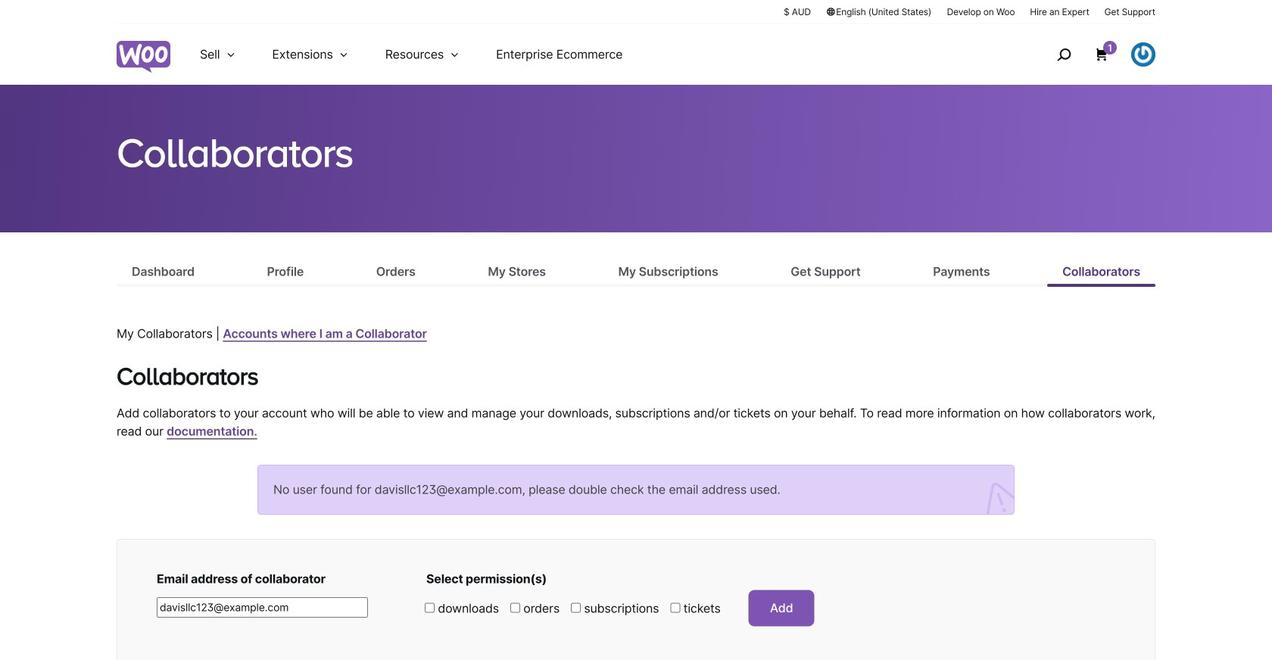 Task type: describe. For each thing, give the bounding box(es) containing it.
search image
[[1052, 42, 1076, 67]]



Task type: vqa. For each thing, say whether or not it's contained in the screenshot.
Service navigation menu element
yes



Task type: locate. For each thing, give the bounding box(es) containing it.
service navigation menu element
[[1025, 30, 1156, 79]]

None checkbox
[[571, 603, 581, 613]]

None checkbox
[[425, 603, 435, 613], [511, 603, 520, 613], [671, 603, 681, 613], [425, 603, 435, 613], [511, 603, 520, 613], [671, 603, 681, 613]]

open account menu image
[[1132, 42, 1156, 67]]



